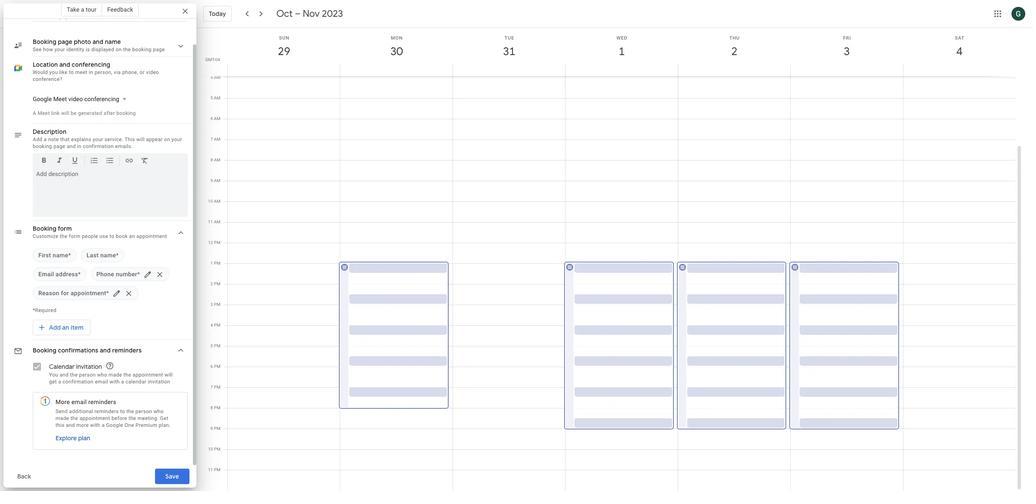 Task type: vqa. For each thing, say whether or not it's contained in the screenshot.
PM corresponding to 6 PM
yes



Task type: locate. For each thing, give the bounding box(es) containing it.
0 vertical spatial booking
[[132, 47, 152, 53]]

list item down use
[[81, 249, 124, 262]]

0 vertical spatial 2
[[731, 44, 737, 59]]

underline image
[[71, 156, 79, 166]]

0 vertical spatial meet
[[53, 96, 67, 103]]

back button
[[10, 466, 38, 487]]

0 horizontal spatial on
[[116, 47, 122, 53]]

7 am from the top
[[214, 199, 221, 204]]

add down description
[[33, 137, 42, 143]]

email up 'additional'
[[71, 399, 87, 406]]

8 am
[[210, 158, 221, 162]]

pm down 8 pm
[[214, 426, 221, 431]]

1
[[618, 44, 624, 59], [211, 261, 213, 266]]

reminders inside 'dropdown button'
[[112, 347, 142, 354]]

pm down 9 pm
[[214, 447, 221, 452]]

page inside description add a note that explains your service. this will appear on your booking page and in confirmation emails.
[[53, 143, 65, 149]]

am for 6 am
[[214, 116, 221, 121]]

to up before
[[120, 409, 125, 415]]

1 vertical spatial 10
[[208, 447, 213, 452]]

1 vertical spatial 5
[[211, 344, 213, 348]]

made
[[109, 372, 122, 378], [56, 416, 69, 422]]

thursday, november 2 element
[[725, 42, 744, 62]]

in right meet
[[89, 69, 93, 75]]

10 up 11 am
[[208, 199, 213, 204]]

1 pm from the top
[[214, 240, 221, 245]]

*
[[68, 252, 71, 259], [116, 252, 119, 259], [78, 271, 81, 278], [137, 271, 140, 278], [106, 290, 109, 297]]

0 horizontal spatial an
[[62, 324, 69, 332]]

7 pm from the top
[[214, 364, 221, 369]]

on right displayed on the left
[[116, 47, 122, 53]]

1 vertical spatial 6
[[211, 364, 213, 369]]

am for 7 am
[[214, 137, 221, 142]]

conferencing up meet
[[72, 61, 110, 68]]

a
[[81, 6, 84, 13], [44, 137, 47, 143], [58, 379, 61, 385], [121, 379, 124, 385], [102, 423, 105, 429]]

a left the note
[[44, 137, 47, 143]]

who up get
[[154, 409, 164, 415]]

4 for 4 pm
[[211, 323, 213, 328]]

pm right 12
[[214, 240, 221, 245]]

1 10 from the top
[[208, 199, 213, 204]]

2 7 from the top
[[211, 385, 213, 390]]

explore plan
[[56, 435, 90, 442]]

explains
[[71, 137, 91, 143]]

name for last name *
[[100, 252, 116, 259]]

0 vertical spatial 10
[[208, 199, 213, 204]]

2 horizontal spatial will
[[165, 372, 173, 378]]

1 down 12
[[211, 261, 213, 266]]

conference?
[[33, 76, 62, 82]]

made inside the more email reminders send additional reminders to the person who made the appointment before the meeting. get this and more with a google one premium plan.
[[56, 416, 69, 422]]

and down calendar
[[60, 372, 69, 378]]

booking confirmations and reminders
[[33, 347, 142, 354]]

get
[[160, 416, 168, 422]]

0 horizontal spatial with
[[90, 423, 100, 429]]

mon 30
[[390, 35, 403, 59]]

booking right after
[[116, 110, 136, 116]]

0 vertical spatial made
[[109, 372, 122, 378]]

first name *
[[38, 252, 71, 259]]

1 vertical spatial 1
[[211, 261, 213, 266]]

pm up 7 pm
[[214, 364, 221, 369]]

0 vertical spatial to
[[69, 69, 74, 75]]

am for 8 am
[[214, 158, 221, 162]]

that
[[60, 137, 70, 143]]

booking page photo and name see how your identity is displayed on the booking page
[[33, 38, 165, 53]]

1 9 from the top
[[210, 178, 213, 183]]

your left service.
[[93, 137, 103, 143]]

1 vertical spatial add
[[49, 324, 61, 332]]

1 vertical spatial meet
[[38, 110, 50, 116]]

6
[[210, 116, 213, 121], [211, 364, 213, 369]]

1 horizontal spatial to
[[110, 233, 114, 239]]

10 pm from the top
[[214, 426, 221, 431]]

1 horizontal spatial an
[[129, 233, 135, 239]]

calendar invitation
[[49, 363, 102, 371]]

meet up the link
[[53, 96, 67, 103]]

8 down 7 am
[[210, 158, 213, 162]]

am up 12 pm
[[214, 220, 221, 224]]

1 vertical spatial 8
[[211, 406, 213, 410]]

you and the person who made the appointment will get a confirmation email with a calendar invitation
[[49, 372, 173, 385]]

identity
[[66, 47, 84, 53]]

gmt-04
[[205, 57, 220, 62]]

11
[[208, 220, 213, 224], [208, 468, 213, 472]]

confirmation up numbered list icon
[[83, 143, 114, 149]]

12 pm from the top
[[214, 468, 221, 472]]

form
[[58, 225, 72, 233], [69, 233, 80, 239]]

1 horizontal spatial email
[[95, 379, 108, 385]]

2 8 from the top
[[211, 406, 213, 410]]

invitation
[[76, 363, 102, 371], [148, 379, 170, 385]]

am
[[214, 75, 221, 80], [214, 96, 221, 100], [214, 116, 221, 121], [214, 137, 221, 142], [214, 158, 221, 162], [214, 178, 221, 183], [214, 199, 221, 204], [214, 220, 221, 224]]

pm up 2 pm
[[214, 261, 221, 266]]

meet for a
[[38, 110, 50, 116]]

on inside description add a note that explains your service. this will appear on your booking page and in confirmation emails.
[[164, 137, 170, 143]]

2 10 from the top
[[208, 447, 213, 452]]

bulleted list image
[[106, 156, 114, 166]]

0 horizontal spatial person
[[79, 372, 96, 378]]

to inside location and conferencing would you like to meet in person, via phone, or video conference?
[[69, 69, 74, 75]]

add down '*required'
[[49, 324, 61, 332]]

am for 11 am
[[214, 220, 221, 224]]

0 vertical spatial email
[[95, 379, 108, 385]]

location and conferencing would you like to meet in person, via phone, or video conference?
[[33, 61, 159, 82]]

for
[[61, 290, 69, 297]]

0 horizontal spatial add
[[33, 137, 42, 143]]

on right appear
[[164, 137, 170, 143]]

1 horizontal spatial who
[[154, 409, 164, 415]]

1 5 from the top
[[210, 96, 213, 100]]

am down 7 am
[[214, 158, 221, 162]]

additional
[[69, 409, 93, 415]]

0 vertical spatial confirmation
[[83, 143, 114, 149]]

6 down 5 am
[[210, 116, 213, 121]]

person up meeting.
[[135, 409, 152, 415]]

0 vertical spatial google
[[33, 96, 52, 103]]

list item
[[33, 249, 77, 262], [81, 249, 124, 262], [33, 267, 86, 281], [91, 267, 170, 281], [33, 286, 139, 300]]

name right first
[[53, 252, 68, 259]]

via
[[114, 69, 121, 75]]

1 vertical spatial person
[[135, 409, 152, 415]]

5 pm from the top
[[214, 323, 221, 328]]

3 am from the top
[[214, 116, 221, 121]]

2023
[[322, 8, 343, 20]]

booking up the how
[[33, 38, 56, 46]]

pm for 8 pm
[[214, 406, 221, 410]]

0 vertical spatial invitation
[[76, 363, 102, 371]]

booking down the note
[[33, 143, 52, 149]]

to
[[69, 69, 74, 75], [110, 233, 114, 239], [120, 409, 125, 415]]

1 horizontal spatial made
[[109, 372, 122, 378]]

1 horizontal spatial 2
[[731, 44, 737, 59]]

list item containing reason for appointment
[[33, 286, 139, 300]]

conferencing up after
[[84, 96, 119, 103]]

0 vertical spatial 1
[[618, 44, 624, 59]]

2 booking from the top
[[33, 225, 56, 233]]

1 vertical spatial booking
[[33, 225, 56, 233]]

remove formatting image
[[140, 156, 149, 166]]

booking inside booking page photo and name see how your identity is displayed on the booking page
[[33, 38, 56, 46]]

pm down 4 pm
[[214, 344, 221, 348]]

saturday, november 4 element
[[950, 42, 970, 62]]

number
[[116, 271, 137, 278]]

1 vertical spatial on
[[164, 137, 170, 143]]

an
[[129, 233, 135, 239], [62, 324, 69, 332]]

reason
[[38, 290, 59, 297]]

1 vertical spatial 4
[[210, 75, 213, 80]]

sat
[[955, 35, 965, 41]]

the inside booking page photo and name see how your identity is displayed on the booking page
[[123, 47, 131, 53]]

0 horizontal spatial 2
[[211, 282, 213, 286]]

5 for 5 pm
[[211, 344, 213, 348]]

1 vertical spatial form
[[69, 233, 80, 239]]

7 down the 6 pm
[[211, 385, 213, 390]]

6 am from the top
[[214, 178, 221, 183]]

book
[[116, 233, 128, 239]]

and down that
[[67, 143, 76, 149]]

2 pm from the top
[[214, 261, 221, 266]]

1 vertical spatial 11
[[208, 468, 213, 472]]

6 for 6 pm
[[211, 364, 213, 369]]

2 am from the top
[[214, 96, 221, 100]]

pm
[[214, 240, 221, 245], [214, 261, 221, 266], [214, 282, 221, 286], [214, 302, 221, 307], [214, 323, 221, 328], [214, 344, 221, 348], [214, 364, 221, 369], [214, 385, 221, 390], [214, 406, 221, 410], [214, 426, 221, 431], [214, 447, 221, 452], [214, 468, 221, 472]]

4 down gmt-04
[[210, 75, 213, 80]]

1 7 from the top
[[210, 137, 213, 142]]

1 vertical spatial who
[[154, 409, 164, 415]]

1 vertical spatial 3
[[211, 302, 213, 307]]

made down booking confirmations and reminders 'dropdown button' at the bottom left of the page
[[109, 372, 122, 378]]

0 vertical spatial an
[[129, 233, 135, 239]]

with left calendar
[[110, 379, 120, 385]]

11 down 10 pm
[[208, 468, 213, 472]]

2 vertical spatial booking
[[33, 143, 52, 149]]

7 for 7 pm
[[211, 385, 213, 390]]

* up reason for appointment *
[[78, 271, 81, 278]]

booking
[[33, 38, 56, 46], [33, 225, 56, 233], [33, 347, 56, 354]]

10 pm
[[208, 447, 221, 452]]

0 vertical spatial who
[[97, 372, 107, 378]]

pm for 11 pm
[[214, 468, 221, 472]]

0 vertical spatial with
[[110, 379, 120, 385]]

form left people
[[69, 233, 80, 239]]

2 6 from the top
[[211, 364, 213, 369]]

customize
[[33, 233, 58, 239]]

booking up customize
[[33, 225, 56, 233]]

pm for 12 pm
[[214, 240, 221, 245]]

1 horizontal spatial 1
[[618, 44, 624, 59]]

the inside booking form customize the form people use to book an appointment
[[60, 233, 67, 239]]

31 column header
[[453, 28, 566, 76]]

8 pm
[[211, 406, 221, 410]]

to inside booking form customize the form people use to book an appointment
[[110, 233, 114, 239]]

list item down last name *
[[91, 267, 170, 281]]

name right last
[[100, 252, 116, 259]]

1 vertical spatial invitation
[[148, 379, 170, 385]]

meet for google
[[53, 96, 67, 103]]

0 vertical spatial 6
[[210, 116, 213, 121]]

confirmation inside you and the person who made the appointment will get a confirmation email with a calendar invitation
[[63, 379, 94, 385]]

on
[[116, 47, 122, 53], [164, 137, 170, 143]]

1 horizontal spatial on
[[164, 137, 170, 143]]

pm for 1 pm
[[214, 261, 221, 266]]

2 vertical spatial to
[[120, 409, 125, 415]]

* for first name
[[68, 252, 71, 259]]

0 horizontal spatial video
[[68, 96, 83, 103]]

booking up or
[[132, 47, 152, 53]]

premium
[[136, 423, 157, 429]]

1 vertical spatial in
[[77, 143, 81, 149]]

2 vertical spatial page
[[53, 143, 65, 149]]

booking for booking form
[[33, 225, 56, 233]]

to inside the more email reminders send additional reminders to the person who made the appointment before the meeting. get this and more with a google one premium plan.
[[120, 409, 125, 415]]

grid
[[200, 28, 1023, 491]]

2 vertical spatial 4
[[211, 323, 213, 328]]

0 vertical spatial booking
[[33, 38, 56, 46]]

1 booking from the top
[[33, 38, 56, 46]]

9 up 10 pm
[[211, 426, 213, 431]]

1 vertical spatial with
[[90, 423, 100, 429]]

7
[[210, 137, 213, 142], [211, 385, 213, 390]]

0 horizontal spatial invitation
[[76, 363, 102, 371]]

9 pm from the top
[[214, 406, 221, 410]]

1 horizontal spatial 3
[[843, 44, 850, 59]]

the right customize
[[60, 233, 67, 239]]

4 up 5 pm on the left
[[211, 323, 213, 328]]

0 horizontal spatial made
[[56, 416, 69, 422]]

pm down the 6 pm
[[214, 385, 221, 390]]

will inside description add a note that explains your service. this will appear on your booking page and in confirmation emails.
[[136, 137, 145, 143]]

* for last name
[[116, 252, 119, 259]]

8 am from the top
[[214, 220, 221, 224]]

email address *
[[38, 271, 81, 278]]

0 horizontal spatial email
[[71, 399, 87, 406]]

pm for 10 pm
[[214, 447, 221, 452]]

3 booking from the top
[[33, 347, 56, 354]]

1 vertical spatial video
[[68, 96, 83, 103]]

0 vertical spatial video
[[146, 69, 159, 75]]

explore
[[56, 435, 77, 442]]

person down calendar invitation
[[79, 372, 96, 378]]

1 8 from the top
[[210, 158, 213, 162]]

2 5 from the top
[[211, 344, 213, 348]]

3 up 4 pm
[[211, 302, 213, 307]]

confirmation inside description add a note that explains your service. this will appear on your booking page and in confirmation emails.
[[83, 143, 114, 149]]

5 down 4 am
[[210, 96, 213, 100]]

7 for 7 am
[[210, 137, 213, 142]]

pm up 4 pm
[[214, 302, 221, 307]]

1 horizontal spatial will
[[136, 137, 145, 143]]

0 vertical spatial person
[[79, 372, 96, 378]]

with right more
[[90, 423, 100, 429]]

calendar
[[49, 363, 75, 371]]

10 up 11 pm
[[208, 447, 213, 452]]

1 vertical spatial made
[[56, 416, 69, 422]]

appointment up calendar
[[133, 372, 163, 378]]

4 pm from the top
[[214, 302, 221, 307]]

3 pm from the top
[[214, 282, 221, 286]]

1 horizontal spatial add
[[49, 324, 61, 332]]

italic image
[[55, 156, 64, 166]]

0 vertical spatial 8
[[210, 158, 213, 162]]

the up 'phone,' at the left of page
[[123, 47, 131, 53]]

pm up 5 pm on the left
[[214, 323, 221, 328]]

6 pm from the top
[[214, 344, 221, 348]]

8 for 8 pm
[[211, 406, 213, 410]]

0 horizontal spatial google
[[33, 96, 52, 103]]

1 am from the top
[[214, 75, 221, 80]]

tue
[[505, 35, 514, 41]]

8 for 8 am
[[210, 158, 213, 162]]

0 vertical spatial on
[[116, 47, 122, 53]]

* up 'phone number *'
[[116, 252, 119, 259]]

9 up 10 am
[[210, 178, 213, 183]]

0 vertical spatial form
[[58, 225, 72, 233]]

0 vertical spatial in
[[89, 69, 93, 75]]

1 11 from the top
[[208, 220, 213, 224]]

list item containing email address
[[33, 267, 86, 281]]

1 6 from the top
[[210, 116, 213, 121]]

5 down 4 pm
[[211, 344, 213, 348]]

0 horizontal spatial in
[[77, 143, 81, 149]]

displayed
[[91, 47, 114, 53]]

description
[[33, 128, 66, 136]]

this
[[125, 137, 135, 143]]

and right confirmations
[[100, 347, 111, 354]]

form up customize
[[58, 225, 72, 233]]

to right use
[[110, 233, 114, 239]]

google up a
[[33, 96, 52, 103]]

5 am from the top
[[214, 158, 221, 162]]

6 for 6 am
[[210, 116, 213, 121]]

30 column header
[[340, 28, 453, 76]]

invitation inside you and the person who made the appointment will get a confirmation email with a calendar invitation
[[148, 379, 170, 385]]

made down send
[[56, 416, 69, 422]]

2 vertical spatial booking
[[33, 347, 56, 354]]

1 vertical spatial confirmation
[[63, 379, 94, 385]]

11 for 11 am
[[208, 220, 213, 224]]

appointment
[[136, 233, 167, 239], [71, 290, 106, 297], [133, 372, 163, 378], [80, 416, 110, 422]]

30
[[390, 44, 402, 59]]

1 horizontal spatial person
[[135, 409, 152, 415]]

to right like
[[69, 69, 74, 75]]

booking inside booking page photo and name see how your identity is displayed on the booking page
[[132, 47, 152, 53]]

1 vertical spatial to
[[110, 233, 114, 239]]

0 horizontal spatial 3
[[211, 302, 213, 307]]

a left tour
[[81, 6, 84, 13]]

video right or
[[146, 69, 159, 75]]

in down explains
[[77, 143, 81, 149]]

wed 1
[[617, 35, 628, 59]]

an left item
[[62, 324, 69, 332]]

0 horizontal spatial your
[[55, 47, 65, 53]]

11 pm from the top
[[214, 447, 221, 452]]

list item down first name *
[[33, 267, 86, 281]]

wed
[[617, 35, 628, 41]]

and up displayed on the left
[[93, 38, 103, 46]]

note
[[48, 137, 59, 143]]

the down calendar invitation
[[70, 372, 78, 378]]

10 for 10 pm
[[208, 447, 213, 452]]

9 for 9 am
[[210, 178, 213, 183]]

your right appear
[[172, 137, 182, 143]]

0 vertical spatial reminders
[[112, 347, 142, 354]]

gmt-
[[205, 57, 215, 62]]

first
[[38, 252, 51, 259]]

a inside 'button'
[[81, 6, 84, 13]]

name inside booking page photo and name see how your identity is displayed on the booking page
[[105, 38, 121, 46]]

0 vertical spatial 3
[[843, 44, 850, 59]]

on inside booking page photo and name see how your identity is displayed on the booking page
[[116, 47, 122, 53]]

on for that
[[164, 137, 170, 143]]

2 11 from the top
[[208, 468, 213, 472]]

meet inside google meet video conferencing 'popup button'
[[53, 96, 67, 103]]

monday, october 30 element
[[387, 42, 407, 62]]

0 vertical spatial add
[[33, 137, 42, 143]]

Description text field
[[36, 171, 184, 214]]

person
[[79, 372, 96, 378], [135, 409, 152, 415]]

to for conferencing
[[69, 69, 74, 75]]

invitation down booking confirmations and reminders
[[76, 363, 102, 371]]

5
[[210, 96, 213, 100], [211, 344, 213, 348]]

am down 8 am
[[214, 178, 221, 183]]

more email reminders send additional reminders to the person who made the appointment before the meeting. get this and more with a google one premium plan.
[[56, 399, 171, 429]]

invitation right calendar
[[148, 379, 170, 385]]

0 horizontal spatial will
[[61, 110, 69, 116]]

0 horizontal spatial 1
[[211, 261, 213, 266]]

2 vertical spatial will
[[165, 372, 173, 378]]

0 vertical spatial 5
[[210, 96, 213, 100]]

email inside the more email reminders send additional reminders to the person who made the appointment before the meeting. get this and more with a google one premium plan.
[[71, 399, 87, 406]]

0 vertical spatial will
[[61, 110, 69, 116]]

booking for booking page photo and name
[[33, 38, 56, 46]]

reminders up you and the person who made the appointment will get a confirmation email with a calendar invitation
[[112, 347, 142, 354]]

2 9 from the top
[[211, 426, 213, 431]]

how
[[43, 47, 53, 53]]

am down 5 am
[[214, 116, 221, 121]]

confirmation down calendar invitation
[[63, 379, 94, 385]]

1 vertical spatial will
[[136, 137, 145, 143]]

page
[[58, 38, 72, 46], [153, 47, 165, 53], [53, 143, 65, 149]]

and right this
[[66, 423, 75, 429]]

1 vertical spatial conferencing
[[84, 96, 119, 103]]

booking inside booking form customize the form people use to book an appointment
[[33, 225, 56, 233]]

0 vertical spatial 9
[[210, 178, 213, 183]]

1 vertical spatial page
[[153, 47, 165, 53]]

list item down address
[[33, 286, 139, 300]]

people
[[82, 233, 98, 239]]

after
[[104, 110, 115, 116]]

tue 31
[[503, 35, 515, 59]]

1 horizontal spatial with
[[110, 379, 120, 385]]

8 pm from the top
[[214, 385, 221, 390]]

0 horizontal spatial to
[[69, 69, 74, 75]]

* up address
[[68, 252, 71, 259]]

1 vertical spatial 7
[[211, 385, 213, 390]]

pm down 1 pm
[[214, 282, 221, 286]]

am down 9 am
[[214, 199, 221, 204]]

8
[[210, 158, 213, 162], [211, 406, 213, 410]]

1 horizontal spatial invitation
[[148, 379, 170, 385]]

appear
[[146, 137, 163, 143]]

1 horizontal spatial in
[[89, 69, 93, 75]]

meet right a
[[38, 110, 50, 116]]

reminders up before
[[94, 409, 119, 415]]

name up displayed on the left
[[105, 38, 121, 46]]

to for reminders
[[120, 409, 125, 415]]

list item up email address *
[[33, 249, 77, 262]]

2 down 1 pm
[[211, 282, 213, 286]]

1 vertical spatial 9
[[211, 426, 213, 431]]

or
[[140, 69, 145, 75]]

booking inside description add a note that explains your service. this will appear on your booking page and in confirmation emails.
[[33, 143, 52, 149]]

and inside booking page photo and name see how your identity is displayed on the booking page
[[93, 38, 103, 46]]

google meet video conferencing button
[[29, 91, 130, 107]]

1 horizontal spatial video
[[146, 69, 159, 75]]

generated
[[78, 110, 102, 116]]

phone number *
[[96, 271, 140, 278]]

4 am from the top
[[214, 137, 221, 142]]

email down calendar invitation
[[95, 379, 108, 385]]

7 up 8 am
[[210, 137, 213, 142]]

6 up 7 pm
[[211, 364, 213, 369]]

reminders up 'additional'
[[88, 399, 116, 406]]

this
[[56, 423, 65, 429]]

booking for that
[[33, 143, 52, 149]]



Task type: describe. For each thing, give the bounding box(es) containing it.
* down phone at the bottom of page
[[106, 290, 109, 297]]

google inside 'popup button'
[[33, 96, 52, 103]]

video inside 'popup button'
[[68, 96, 83, 103]]

numbered list image
[[90, 156, 99, 166]]

google meet video conferencing
[[33, 96, 119, 103]]

the up calendar
[[124, 372, 131, 378]]

booking for name
[[132, 47, 152, 53]]

tour
[[86, 6, 96, 13]]

made inside you and the person who made the appointment will get a confirmation email with a calendar invitation
[[109, 372, 122, 378]]

see
[[33, 47, 42, 53]]

2 column header
[[678, 28, 791, 76]]

meet
[[75, 69, 87, 75]]

conferencing inside 'popup button'
[[84, 96, 119, 103]]

name for first name *
[[53, 252, 68, 259]]

use
[[99, 233, 108, 239]]

you
[[49, 69, 58, 75]]

conferencing inside location and conferencing would you like to meet in person, via phone, or video conference?
[[72, 61, 110, 68]]

would
[[33, 69, 48, 75]]

2 pm
[[211, 282, 221, 286]]

and inside you and the person who made the appointment will get a confirmation email with a calendar invitation
[[60, 372, 69, 378]]

fri
[[843, 35, 851, 41]]

calendar
[[126, 379, 146, 385]]

0 vertical spatial page
[[58, 38, 72, 46]]

list item containing first name
[[33, 249, 77, 262]]

9 pm
[[211, 426, 221, 431]]

service.
[[105, 137, 123, 143]]

booking form customize the form people use to book an appointment
[[33, 225, 167, 239]]

link
[[51, 110, 60, 116]]

email inside you and the person who made the appointment will get a confirmation email with a calendar invitation
[[95, 379, 108, 385]]

*required
[[33, 308, 56, 314]]

a right get
[[58, 379, 61, 385]]

meeting.
[[138, 416, 159, 422]]

who inside the more email reminders send additional reminders to the person who made the appointment before the meeting. get this and more with a google one premium plan.
[[154, 409, 164, 415]]

2 horizontal spatial your
[[172, 137, 182, 143]]

add an item
[[49, 324, 83, 332]]

sun 29
[[277, 35, 290, 59]]

last
[[87, 252, 99, 259]]

bold image
[[40, 156, 48, 166]]

in inside location and conferencing would you like to meet in person, via phone, or video conference?
[[89, 69, 93, 75]]

and inside the more email reminders send additional reminders to the person who made the appointment before the meeting. get this and more with a google one premium plan.
[[66, 423, 75, 429]]

will inside you and the person who made the appointment will get a confirmation email with a calendar invitation
[[165, 372, 173, 378]]

–
[[295, 8, 301, 20]]

mon
[[391, 35, 403, 41]]

1 vertical spatial booking
[[116, 110, 136, 116]]

1 inside wed 1
[[618, 44, 624, 59]]

get
[[49, 379, 57, 385]]

explore plan button
[[52, 431, 94, 446]]

04
[[215, 57, 220, 62]]

add an item button
[[33, 317, 90, 338]]

pm for 3 pm
[[214, 302, 221, 307]]

an inside button
[[62, 324, 69, 332]]

person inside the more email reminders send additional reminders to the person who made the appointment before the meeting. get this and more with a google one premium plan.
[[135, 409, 152, 415]]

wednesday, november 1 element
[[612, 42, 632, 62]]

thu
[[730, 35, 740, 41]]

appointment right "for"
[[71, 290, 106, 297]]

phone
[[96, 271, 114, 278]]

the down 'additional'
[[70, 416, 78, 422]]

nov
[[303, 8, 320, 20]]

12
[[208, 240, 213, 245]]

a left calendar
[[121, 379, 124, 385]]

am for 10 am
[[214, 199, 221, 204]]

person inside you and the person who made the appointment will get a confirmation email with a calendar invitation
[[79, 372, 96, 378]]

* right phone at the bottom of page
[[137, 271, 140, 278]]

a meet link will be generated after booking
[[33, 110, 136, 116]]

1 column header
[[565, 28, 678, 76]]

the up before
[[126, 409, 134, 415]]

3 inside fri 3
[[843, 44, 850, 59]]

12 pm
[[208, 240, 221, 245]]

your inside booking page photo and name see how your identity is displayed on the booking page
[[55, 47, 65, 53]]

plan.
[[159, 423, 171, 429]]

4 inside sat 4
[[956, 44, 962, 59]]

appointment inside booking form customize the form people use to book an appointment
[[136, 233, 167, 239]]

add inside description add a note that explains your service. this will appear on your booking page and in confirmation emails.
[[33, 137, 42, 143]]

pm for 4 pm
[[214, 323, 221, 328]]

and inside location and conferencing would you like to meet in person, via phone, or video conference?
[[59, 61, 70, 68]]

a inside the more email reminders send additional reminders to the person who made the appointment before the meeting. get this and more with a google one premium plan.
[[102, 423, 105, 429]]

insert link image
[[125, 156, 134, 166]]

10 am
[[208, 199, 221, 204]]

list item containing last name
[[81, 249, 124, 262]]

be
[[71, 110, 77, 116]]

email
[[38, 271, 54, 278]]

11 pm
[[208, 468, 221, 472]]

4 for 4 am
[[210, 75, 213, 80]]

with inside the more email reminders send additional reminders to the person who made the appointment before the meeting. get this and more with a google one premium plan.
[[90, 423, 100, 429]]

list item containing phone number
[[91, 267, 170, 281]]

reason for appointment *
[[38, 290, 109, 297]]

29 column header
[[227, 28, 340, 76]]

today
[[209, 10, 226, 18]]

grid containing 29
[[200, 28, 1023, 491]]

emails.
[[115, 143, 133, 149]]

send
[[56, 409, 68, 415]]

last name *
[[87, 252, 119, 259]]

friday, november 3 element
[[837, 42, 857, 62]]

tuesday, october 31 element
[[499, 42, 519, 62]]

in inside description add a note that explains your service. this will appear on your booking page and in confirmation emails.
[[77, 143, 81, 149]]

item
[[71, 324, 83, 332]]

booking inside 'dropdown button'
[[33, 347, 56, 354]]

more
[[76, 423, 89, 429]]

confirmations
[[58, 347, 98, 354]]

31
[[503, 44, 515, 59]]

on for name
[[116, 47, 122, 53]]

booking confirmations and reminders button
[[29, 342, 191, 357]]

the up one
[[129, 416, 136, 422]]

9 for 9 pm
[[211, 426, 213, 431]]

appointment inside the more email reminders send additional reminders to the person who made the appointment before the meeting. get this and more with a google one premium plan.
[[80, 416, 110, 422]]

page for description
[[53, 143, 65, 149]]

5 am
[[210, 96, 221, 100]]

and inside 'dropdown button'
[[100, 347, 111, 354]]

5 for 5 am
[[210, 96, 213, 100]]

with inside you and the person who made the appointment will get a confirmation email with a calendar invitation
[[110, 379, 120, 385]]

am for 9 am
[[214, 178, 221, 183]]

7 am
[[210, 137, 221, 142]]

10 for 10 am
[[208, 199, 213, 204]]

google inside the more email reminders send additional reminders to the person who made the appointment before the meeting. get this and more with a google one premium plan.
[[106, 423, 123, 429]]

appointment inside you and the person who made the appointment will get a confirmation email with a calendar invitation
[[133, 372, 163, 378]]

feedback
[[107, 6, 133, 13]]

before
[[112, 416, 127, 422]]

4 pm
[[211, 323, 221, 328]]

take
[[67, 6, 79, 13]]

fri 3
[[843, 35, 851, 59]]

pm for 5 pm
[[214, 344, 221, 348]]

oct
[[276, 8, 293, 20]]

11 for 11 pm
[[208, 468, 213, 472]]

1 horizontal spatial your
[[93, 137, 103, 143]]

1 vertical spatial reminders
[[88, 399, 116, 406]]

today button
[[203, 3, 232, 24]]

am for 4 am
[[214, 75, 221, 80]]

and inside description add a note that explains your service. this will appear on your booking page and in confirmation emails.
[[67, 143, 76, 149]]

who inside you and the person who made the appointment will get a confirmation email with a calendar invitation
[[97, 372, 107, 378]]

add inside button
[[49, 324, 61, 332]]

4 am
[[210, 75, 221, 80]]

29
[[277, 44, 290, 59]]

one
[[125, 423, 134, 429]]

pm for 2 pm
[[214, 282, 221, 286]]

page for booking
[[153, 47, 165, 53]]

6 pm
[[211, 364, 221, 369]]

more
[[56, 399, 70, 406]]

pm for 6 pm
[[214, 364, 221, 369]]

4 column header
[[903, 28, 1016, 76]]

oct – nov 2023
[[276, 8, 343, 20]]

a inside description add a note that explains your service. this will appear on your booking page and in confirmation emails.
[[44, 137, 47, 143]]

sat 4
[[955, 35, 965, 59]]

2 vertical spatial reminders
[[94, 409, 119, 415]]

2 inside thu 2
[[731, 44, 737, 59]]

a
[[33, 110, 36, 116]]

phone,
[[122, 69, 138, 75]]

video inside location and conferencing would you like to meet in person, via phone, or video conference?
[[146, 69, 159, 75]]

sun
[[279, 35, 289, 41]]

feedback button
[[102, 3, 139, 16]]

11 am
[[208, 220, 221, 224]]

pm for 9 pm
[[214, 426, 221, 431]]

am for 5 am
[[214, 96, 221, 100]]

formatting options toolbar
[[33, 153, 188, 171]]

address
[[56, 271, 78, 278]]

an inside booking form customize the form people use to book an appointment
[[129, 233, 135, 239]]

3 column header
[[790, 28, 903, 76]]

* for email address
[[78, 271, 81, 278]]

thu 2
[[730, 35, 740, 59]]

Add title text field
[[33, 8, 186, 21]]

sunday, october 29 element
[[274, 42, 294, 62]]

location
[[33, 61, 58, 68]]

pm for 7 pm
[[214, 385, 221, 390]]

you
[[49, 372, 58, 378]]



